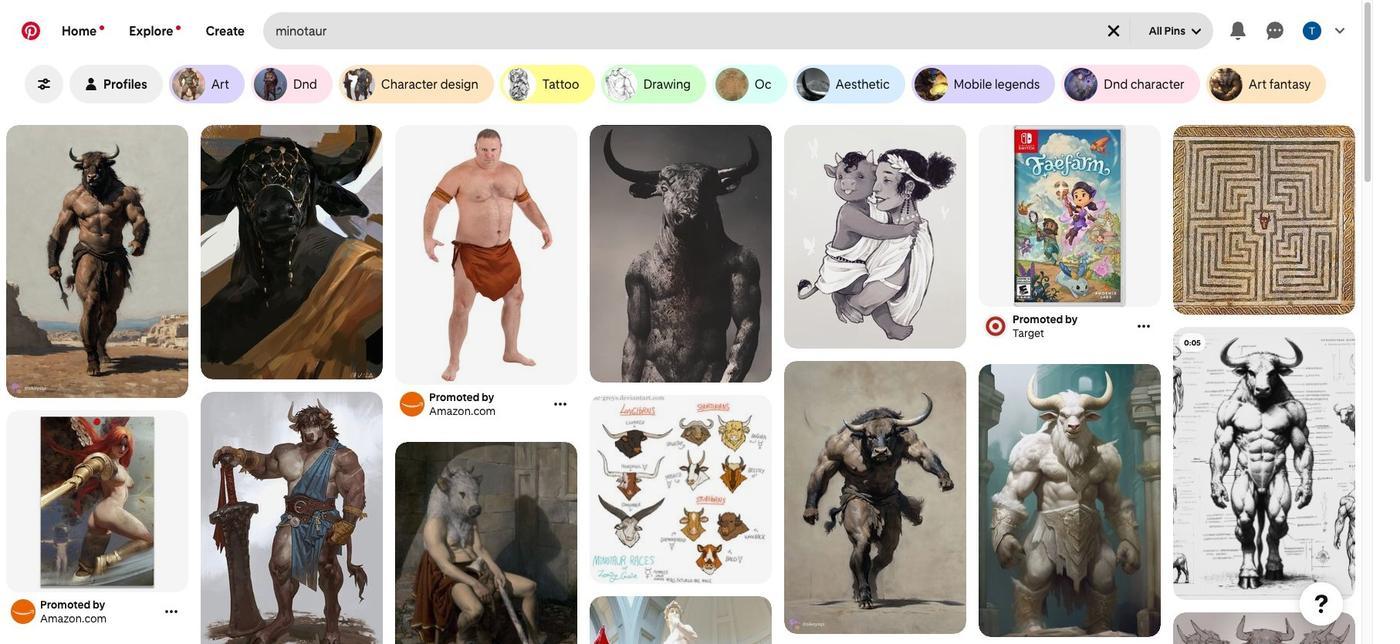 Task type: describe. For each thing, give the bounding box(es) containing it.
tara schultz image
[[1304, 22, 1322, 40]]

prices may vary. brand: aorozhi orientation: portrait item shape: rectangular material: canvas frame type: unframed theme: vintage our posters are made with high resolution technology and high quality canvas. perfect to display in any room, it creates a bold wall decor style in room bedrooms, living rooms, children's living rooms, and more. our art prints are lightweight and you can hang directly or mount on your preferred frame. posters make great gifts too! great gift for christmas, thanksgivi image
[[6, 411, 188, 593]]

person image
[[85, 78, 97, 90]]

escape to the world of fae farm and create your own cozy home in the enchanted world of azoria. as you nurture and grow your homestead, you'll get to meet charming characters, foster deep relationships and discover ways to infuse magic into everything you do. customize your character, master the arts of crafting, cooking, potion-making and discover so much more. unfold the mysteries of the island on your own or with up to three other players. you can invite your family and friends or visit their image
[[979, 125, 1162, 307]]

step into a world of captivating mythology with this enchanting illustration. behold the magnificent depiction of a white minotaur, adorned with majestic horns, showcasing the fusion of strength and elegance. created in the style of the pre-raphaelite movement and inspired by the works of j.w. waterhouse, this artwork exudes a sense of ethereal beauty. with its strong lighting contrasts, the illustration brings the minotaur to life, capturing every detail of its powerful presence. the use of sto image
[[979, 365, 1162, 638]]

prices may vary. size: 3x 100% polyester faux suede loincloth & arm bands 95% polyester, 5% spandex stretch knit briefs briefs have elastic at waistband & around leg openings faux suede loincloth has elastic at sides for snug fit, decorative same fabric ties drop out of the rat race and achieve legend status in this exclusive adult jungle man plus size costume! the brown loincloth is cut lower at the front and back and high at the sides to show off your incredible physique. a pair of matching brown briefs is attached, which will provide you with some security when you're swinging through the jungle. the brown arm bands slide over your biceps and feature decorative cords and blue beads.  - briefs - pair of arm bands - loincloth image
[[395, 125, 578, 385]]

journey with us into the winding paths of the labyrinth of crete, the infamous home of the minotaur! 🌟🏰 learn about this architectural wonder created by daedalus and its significance in greek mythology. discover the symbolic meanings behind the labyrinth's complex design and how it reflects the intricacies of human decisions and morality. a must-read for enthusiasts of greek mythology and admirers of 'treasures of egypt.' 🧭 #labyrinthofcrete #greekmythology #architecturalwonders #mythicalmazes #ancientcivilizations #fantasystories image
[[1174, 327, 1356, 601]]

2 notifications image from the left
[[176, 25, 181, 30]]

minotaur mosaic, conimbriga, 3rd century after christ image
[[1174, 125, 1356, 315]]

this contains an image of: минотавр: существо, рожденное из мифа и реальности 🐂art&stable diffusion image
[[6, 125, 188, 399]]

1 notifications image from the left
[[100, 25, 104, 30]]



Task type: vqa. For each thing, say whether or not it's contained in the screenshot.
'PRICES MAY VARY. 🌊UNIQUE DESIGN - Blue swirl design, long coffin press on nails, combine trendy elements with classic color and shape, looks shiny and abstract 🌊HIGH QUALITY - BABALAL long coffin press on nails are made of high quality ABS material, non-toxic, no odor, no harm to your nails or body, durable and not easy to fade, providing you with a safe and comfortable nail experience 🌊VARIED SIZE - 24 pcs ballerina acrylic nails in 12 different sizes, no matter what your nail size is, you c' image
no



Task type: locate. For each thing, give the bounding box(es) containing it.
this contains an image of: image
[[201, 125, 383, 380], [201, 392, 383, 645], [590, 395, 772, 585], [395, 443, 578, 645]]

list
[[0, 125, 1362, 645]]

minotaur ~ fleshgod image
[[590, 125, 772, 383]]

this contains an image of: минотавр: битва между человеком и тварью 🔥 image
[[785, 361, 967, 635]]

Search text field
[[276, 12, 1092, 49]]

filter image
[[38, 78, 50, 90]]

0 horizontal spatial notifications image
[[100, 25, 104, 30]]

this contains an image of: does my best: photo image
[[785, 125, 967, 349]]

1 horizontal spatial notifications image
[[176, 25, 181, 30]]

experience the heart of florence and behold michelangelo's magnificent david in this half-day tour! this captivating walking tour serves as an ideal introduction to the renaissance city of italy. accompanied by a knowledgeable local guide, explore florence's prominent districts and significant landmarks. immerse yourself in the city's vibrant history as you amble by iconic sites like the duomo, ponte vecchio, and piazza della signoria. as the grand finale, enjoy the privilege of skip-the-line ac image
[[590, 597, 772, 645]]

this contains an image of: taran fiddler on x image
[[1174, 613, 1356, 645]]

notifications image
[[100, 25, 104, 30], [176, 25, 181, 30]]

dropdown image
[[1192, 27, 1202, 36]]



